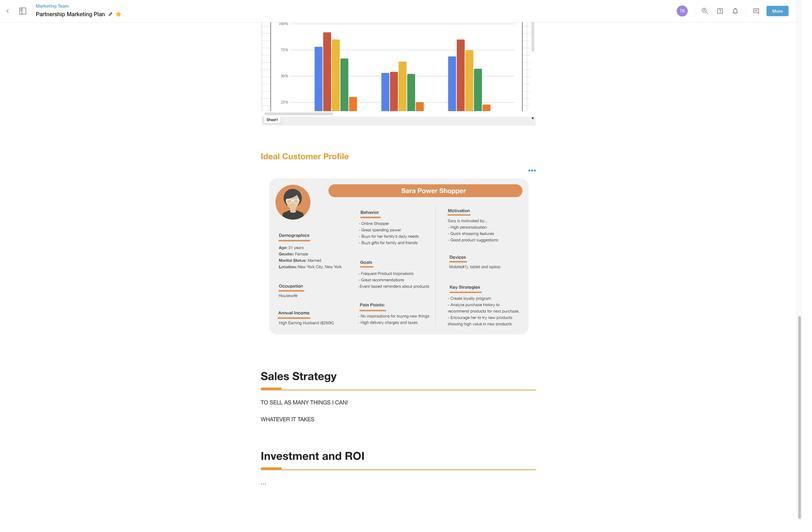 Task type: describe. For each thing, give the bounding box(es) containing it.
marketing team link
[[36, 3, 124, 9]]

whatever
[[261, 417, 290, 423]]

strategy
[[293, 370, 337, 383]]

investment and roi
[[261, 450, 365, 463]]

as
[[284, 400, 292, 406]]

sell
[[270, 400, 283, 406]]

ideal customer profile
[[261, 152, 349, 161]]

tb button
[[676, 4, 689, 18]]

i
[[332, 400, 334, 406]]

ideal
[[261, 152, 280, 161]]

marketing team
[[36, 3, 69, 9]]

things
[[311, 400, 331, 406]]

more
[[773, 8, 784, 14]]

can!
[[335, 400, 348, 406]]

plan
[[94, 11, 105, 17]]

takes
[[298, 417, 315, 423]]



Task type: locate. For each thing, give the bounding box(es) containing it.
tb
[[680, 9, 685, 13]]

it
[[292, 417, 296, 423]]

partnership
[[36, 11, 65, 17]]

to
[[261, 400, 268, 406]]

remove favorite image
[[114, 10, 123, 18]]

and
[[322, 450, 342, 463]]

1 horizontal spatial marketing
[[67, 11, 92, 17]]

partnership marketing plan
[[36, 11, 105, 17]]

marketing up partnership
[[36, 3, 57, 9]]

marketing down marketing team link
[[67, 11, 92, 17]]

0 horizontal spatial marketing
[[36, 3, 57, 9]]

many
[[293, 400, 309, 406]]

investment
[[261, 450, 319, 463]]

whatever it takes
[[261, 417, 315, 423]]

profile
[[324, 152, 349, 161]]

marketing
[[36, 3, 57, 9], [67, 11, 92, 17]]

1 vertical spatial marketing
[[67, 11, 92, 17]]

to sell as many things i can!
[[261, 400, 348, 406]]

team
[[58, 3, 69, 9]]

more button
[[767, 6, 789, 16]]

marketing inside marketing team link
[[36, 3, 57, 9]]

0 vertical spatial marketing
[[36, 3, 57, 9]]

roi
[[345, 450, 365, 463]]

customer
[[282, 152, 321, 161]]

sales
[[261, 370, 290, 383]]

…
[[261, 480, 266, 486]]

sales strategy
[[261, 370, 337, 383]]



Task type: vqa. For each thing, say whether or not it's contained in the screenshot.
balance
no



